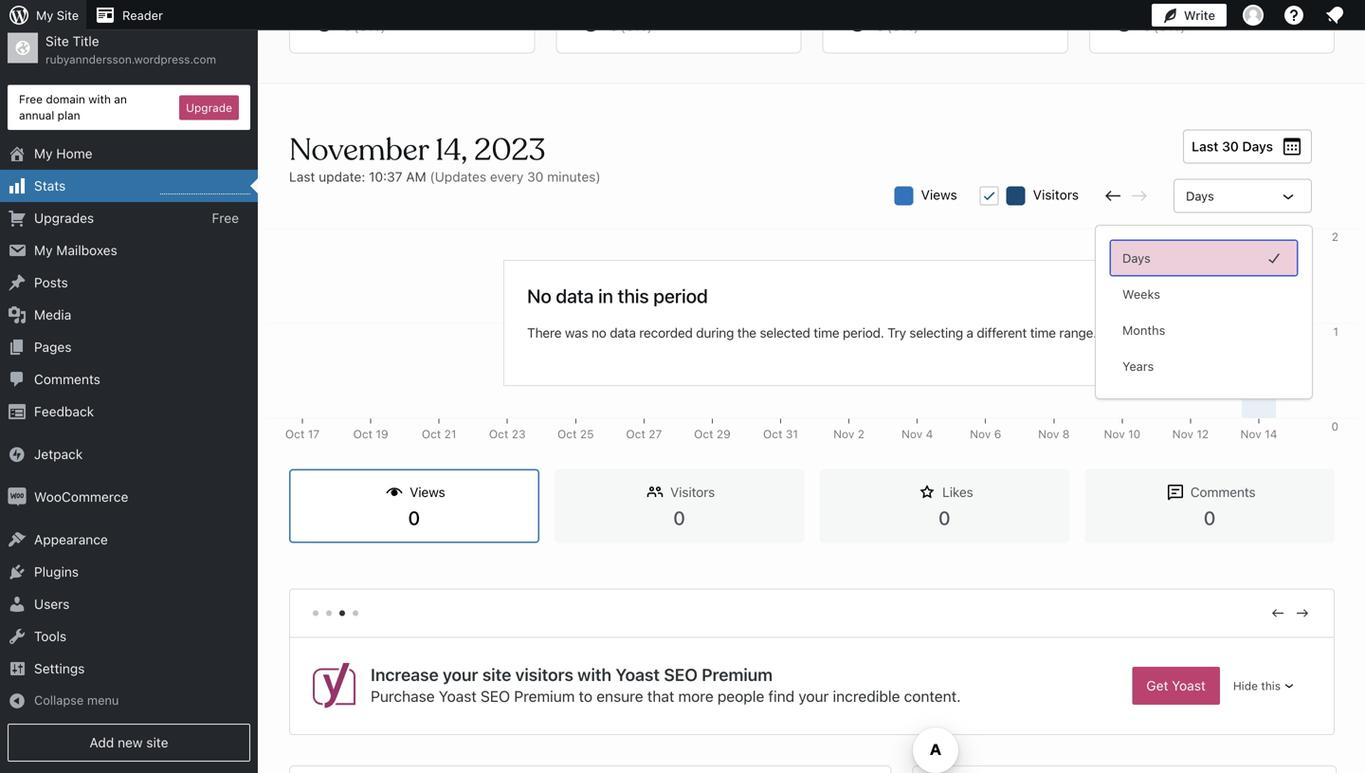 Task type: locate. For each thing, give the bounding box(es) containing it.
1 horizontal spatial last
[[1192, 138, 1219, 154]]

1 horizontal spatial comments
[[1191, 484, 1256, 500]]

last inside november 14, 2023 last update: 10:37 am (updates every 30 minutes)
[[289, 169, 315, 184]]

0 horizontal spatial visitors
[[671, 484, 715, 500]]

nov left 4
[[902, 427, 923, 441]]

a
[[967, 325, 974, 341]]

0 horizontal spatial this
[[618, 285, 649, 307]]

data right no
[[610, 325, 636, 341]]

100,000 down days "dropdown button" in the right top of the page
[[1296, 230, 1339, 243]]

my profile image
[[1244, 5, 1264, 26]]

free inside free domain with an annual plan
[[19, 92, 43, 106]]

4 nov from the left
[[1039, 427, 1060, 441]]

site inside increase your site visitors with yoast seo premium purchase yoast seo premium to ensure that more people find your incredible content.
[[483, 664, 512, 685]]

my home link
[[0, 138, 258, 170]]

nov 12
[[1173, 427, 1210, 441]]

0 vertical spatial days
[[1243, 138, 1274, 154]]

yoast
[[616, 664, 660, 685], [1173, 678, 1206, 693], [439, 687, 477, 705]]

8 oct from the left
[[764, 427, 783, 441]]

0 horizontal spatial days
[[1123, 251, 1151, 265]]

2023
[[475, 131, 546, 169]]

nov left 14
[[1241, 427, 1262, 441]]

with inside increase your site visitors with yoast seo premium purchase yoast seo premium to ensure that more people find your incredible content.
[[578, 664, 612, 685]]

0 vertical spatial 2
[[1332, 230, 1339, 243]]

0 vertical spatial last
[[1192, 138, 1219, 154]]

visitors
[[1034, 187, 1079, 203], [671, 484, 715, 500]]

ensure
[[597, 687, 644, 705]]

media
[[34, 307, 71, 323]]

0 horizontal spatial free
[[19, 92, 43, 106]]

free domain with an annual plan
[[19, 92, 127, 122]]

november
[[289, 131, 429, 169]]

site for your
[[483, 664, 512, 685]]

img image for woocommerce
[[8, 488, 27, 507]]

2 vertical spatial days
[[1123, 251, 1151, 265]]

2 horizontal spatial yoast
[[1173, 678, 1206, 693]]

2 inside 100,000 2 1 0
[[1332, 230, 1339, 243]]

visitors 0
[[671, 484, 715, 529]]

visitors for visitors 0
[[671, 484, 715, 500]]

my for my home
[[34, 146, 53, 161]]

time left period.
[[814, 325, 840, 341]]

25
[[580, 427, 594, 441]]

my home
[[34, 146, 93, 161]]

write link
[[1152, 0, 1227, 30]]

my mailboxes
[[34, 242, 117, 258]]

days inside "dropdown button"
[[1187, 189, 1215, 203]]

visitors for visitors
[[1034, 187, 1079, 203]]

img image inside jetpack link
[[8, 445, 27, 464]]

1 nov from the left
[[834, 427, 855, 441]]

add new site
[[90, 735, 168, 750]]

oct 19
[[353, 427, 389, 441]]

your
[[443, 664, 479, 685], [799, 687, 829, 705]]

nov left 10
[[1105, 427, 1126, 441]]

upgrade button
[[179, 95, 239, 120]]

2 vertical spatial my
[[34, 242, 53, 258]]

3 nov from the left
[[970, 427, 992, 441]]

1 horizontal spatial with
[[578, 664, 612, 685]]

rubyanndersson.wordpress.com
[[46, 53, 216, 66]]

get yoast button
[[1133, 667, 1221, 705]]

0 ( 0 %)
[[343, 18, 386, 34], [610, 18, 653, 34], [877, 18, 920, 34], [1143, 18, 1186, 34]]

4 ( from the left
[[1154, 18, 1159, 34]]

30 up days "dropdown button" in the right top of the page
[[1223, 138, 1240, 154]]

0 vertical spatial site
[[57, 8, 79, 22]]

0 vertical spatial views
[[922, 187, 958, 203]]

1 %) from the left
[[368, 18, 386, 34]]

content.
[[905, 687, 961, 705]]

my site
[[36, 8, 79, 22]]

feedback
[[34, 404, 94, 419]]

last left update:
[[289, 169, 315, 184]]

collapse menu
[[34, 693, 119, 707]]

0 vertical spatial with
[[88, 92, 111, 106]]

5 nov from the left
[[1105, 427, 1126, 441]]

users
[[34, 596, 70, 612]]

tools
[[34, 628, 67, 644]]

1 vertical spatial this
[[1262, 679, 1281, 693]]

with left an
[[88, 92, 111, 106]]

my
[[36, 8, 53, 22], [34, 146, 53, 161], [34, 242, 53, 258]]

nov 8
[[1039, 427, 1070, 441]]

this right in
[[618, 285, 649, 307]]

oct left 31
[[764, 427, 783, 441]]

comments down 12
[[1191, 484, 1256, 500]]

help image
[[1283, 4, 1306, 27]]

0 inside the comments 0
[[1205, 506, 1216, 529]]

1 vertical spatial img image
[[8, 488, 27, 507]]

data
[[556, 285, 594, 307], [610, 325, 636, 341]]

posts
[[34, 275, 68, 290]]

oct left 29
[[694, 427, 714, 441]]

period
[[654, 285, 708, 307]]

None checkbox
[[981, 186, 1000, 205]]

nov for nov 8
[[1039, 427, 1060, 441]]

site inside site title rubyanndersson.wordpress.com
[[46, 33, 69, 49]]

(
[[354, 18, 359, 34], [620, 18, 626, 34], [887, 18, 893, 34], [1154, 18, 1159, 34]]

Days button
[[1112, 241, 1298, 275]]

0 vertical spatial comments
[[34, 371, 100, 387]]

appearance
[[34, 532, 108, 547]]

1 horizontal spatial visitors
[[1034, 187, 1079, 203]]

hide this
[[1234, 679, 1281, 693]]

free
[[19, 92, 43, 106], [212, 210, 239, 226]]

img image left woocommerce
[[8, 488, 27, 507]]

option group
[[1112, 241, 1298, 383]]

0 vertical spatial site
[[483, 664, 512, 685]]

oct for oct 17
[[285, 427, 305, 441]]

7 oct from the left
[[694, 427, 714, 441]]

0 horizontal spatial 2
[[858, 427, 865, 441]]

days up days "dropdown button" in the right top of the page
[[1243, 138, 1274, 154]]

comments
[[34, 371, 100, 387], [1191, 484, 1256, 500]]

oct left 25
[[558, 427, 577, 441]]

1
[[1334, 325, 1339, 338]]

0 vertical spatial 100,000
[[1296, 230, 1339, 243]]

1 vertical spatial my
[[34, 146, 53, 161]]

my up the posts
[[34, 242, 53, 258]]

views
[[922, 187, 958, 203], [410, 484, 445, 500]]

0 vertical spatial my
[[36, 8, 53, 22]]

2 nov from the left
[[902, 427, 923, 441]]

days inside option group
[[1123, 251, 1151, 265]]

hide this button
[[1221, 668, 1312, 704]]

menu
[[87, 693, 119, 707]]

add
[[90, 735, 114, 750]]

comments up feedback
[[34, 371, 100, 387]]

site up title
[[57, 8, 79, 22]]

img image inside woocommerce link
[[8, 488, 27, 507]]

yoast left "seo"
[[439, 687, 477, 705]]

1 vertical spatial data
[[610, 325, 636, 341]]

site right new
[[146, 735, 168, 750]]

oct left 23
[[489, 427, 509, 441]]

1 vertical spatial comments
[[1191, 484, 1256, 500]]

my for my site
[[36, 8, 53, 22]]

1 vertical spatial site
[[46, 33, 69, 49]]

no
[[527, 285, 552, 307]]

1 oct from the left
[[285, 427, 305, 441]]

days up weeks
[[1123, 251, 1151, 265]]

1 vertical spatial visitors
[[671, 484, 715, 500]]

nov left 8
[[1039, 427, 1060, 441]]

1 100,000 from the top
[[1296, 230, 1339, 243]]

in
[[599, 285, 614, 307]]

2 100,000 from the top
[[1296, 427, 1339, 441]]

collapse menu link
[[0, 685, 258, 716]]

yoast up ensure
[[616, 664, 660, 685]]

1 vertical spatial days
[[1187, 189, 1215, 203]]

my inside my home link
[[34, 146, 53, 161]]

1 vertical spatial 100,000
[[1296, 427, 1339, 441]]

mailboxes
[[56, 242, 117, 258]]

your right find
[[799, 687, 829, 705]]

yoast right get
[[1173, 678, 1206, 693]]

hide
[[1234, 679, 1259, 693]]

nov left 6 on the right
[[970, 427, 992, 441]]

find
[[769, 687, 795, 705]]

my inside my site link
[[36, 8, 53, 22]]

1 time from the left
[[814, 325, 840, 341]]

0
[[343, 18, 352, 34], [359, 18, 368, 34], [610, 18, 619, 34], [626, 18, 634, 34], [877, 18, 885, 34], [893, 18, 901, 34], [1143, 18, 1152, 34], [1159, 18, 1168, 34], [1332, 420, 1339, 433], [408, 506, 420, 529], [674, 506, 686, 529], [939, 506, 951, 529], [1205, 506, 1216, 529]]

30 inside november 14, 2023 last update: 10:37 am (updates every 30 minutes)
[[527, 169, 544, 184]]

comments for comments
[[34, 371, 100, 387]]

1 horizontal spatial 2
[[1332, 230, 1339, 243]]

0 horizontal spatial 30
[[527, 169, 544, 184]]

views inside views 0
[[410, 484, 445, 500]]

my left home
[[34, 146, 53, 161]]

oct for oct 31
[[764, 427, 783, 441]]

november 14, 2023 last update: 10:37 am (updates every 30 minutes)
[[289, 131, 601, 184]]

30 right every
[[527, 169, 544, 184]]

oct for oct 23
[[489, 427, 509, 441]]

0 vertical spatial img image
[[8, 445, 27, 464]]

free down highest hourly views 0 image
[[212, 210, 239, 226]]

0 vertical spatial visitors
[[1034, 187, 1079, 203]]

oct left 19
[[353, 427, 373, 441]]

purchase
[[371, 687, 435, 705]]

site for new
[[146, 735, 168, 750]]

14
[[1265, 427, 1278, 441]]

1 horizontal spatial days
[[1187, 189, 1215, 203]]

%)
[[368, 18, 386, 34], [634, 18, 653, 34], [901, 18, 920, 34], [1168, 18, 1186, 34]]

img image
[[8, 445, 27, 464], [8, 488, 27, 507]]

feedback link
[[0, 396, 258, 428]]

31
[[786, 427, 799, 441]]

2 oct from the left
[[353, 427, 373, 441]]

0 vertical spatial data
[[556, 285, 594, 307]]

woocommerce link
[[0, 481, 258, 513]]

6 oct from the left
[[626, 427, 646, 441]]

1 vertical spatial last
[[289, 169, 315, 184]]

oct 21
[[422, 427, 457, 441]]

0 vertical spatial your
[[443, 664, 479, 685]]

oct for oct 25
[[558, 427, 577, 441]]

1 vertical spatial free
[[212, 210, 239, 226]]

your right increase
[[443, 664, 479, 685]]

2 img image from the top
[[8, 488, 27, 507]]

different
[[977, 325, 1027, 341]]

1 horizontal spatial 30
[[1223, 138, 1240, 154]]

days button
[[1174, 179, 1313, 213]]

1 horizontal spatial yoast
[[616, 664, 660, 685]]

site up "seo"
[[483, 664, 512, 685]]

1 vertical spatial site
[[146, 735, 168, 750]]

4 oct from the left
[[489, 427, 509, 441]]

1 horizontal spatial free
[[212, 210, 239, 226]]

5 oct from the left
[[558, 427, 577, 441]]

1 vertical spatial 30
[[527, 169, 544, 184]]

nov right 31
[[834, 427, 855, 441]]

0 vertical spatial 30
[[1223, 138, 1240, 154]]

img image left jetpack
[[8, 445, 27, 464]]

my left reader link
[[36, 8, 53, 22]]

6 nov from the left
[[1173, 427, 1194, 441]]

1 ( from the left
[[354, 18, 359, 34]]

1 vertical spatial 2
[[858, 427, 865, 441]]

1 horizontal spatial site
[[483, 664, 512, 685]]

get yoast
[[1147, 678, 1206, 693]]

2
[[1332, 230, 1339, 243], [858, 427, 865, 441]]

days
[[1243, 138, 1274, 154], [1187, 189, 1215, 203], [1123, 251, 1151, 265]]

oct left 27 in the bottom left of the page
[[626, 427, 646, 441]]

site
[[483, 664, 512, 685], [146, 735, 168, 750]]

0 horizontal spatial views
[[410, 484, 445, 500]]

oct left 21
[[422, 427, 441, 441]]

collapse
[[34, 693, 84, 707]]

0 horizontal spatial with
[[88, 92, 111, 106]]

100,000 right 14
[[1296, 427, 1339, 441]]

time left range.
[[1031, 325, 1057, 341]]

free up annual plan
[[19, 92, 43, 106]]

nov for nov 4
[[902, 427, 923, 441]]

1 vertical spatial your
[[799, 687, 829, 705]]

site down my site
[[46, 33, 69, 49]]

days down last 30 days
[[1187, 189, 1215, 203]]

0 horizontal spatial last
[[289, 169, 315, 184]]

1 horizontal spatial views
[[922, 187, 958, 203]]

img image for jetpack
[[8, 445, 27, 464]]

1 vertical spatial with
[[578, 664, 612, 685]]

my inside my mailboxes link
[[34, 242, 53, 258]]

1 vertical spatial views
[[410, 484, 445, 500]]

this right hide
[[1262, 679, 1281, 693]]

last up days "dropdown button" in the right top of the page
[[1192, 138, 1219, 154]]

0 horizontal spatial time
[[814, 325, 840, 341]]

0 vertical spatial free
[[19, 92, 43, 106]]

7 nov from the left
[[1241, 427, 1262, 441]]

0 horizontal spatial comments
[[34, 371, 100, 387]]

oct left 17
[[285, 427, 305, 441]]

last
[[1192, 138, 1219, 154], [289, 169, 315, 184]]

0 horizontal spatial site
[[146, 735, 168, 750]]

views for views
[[922, 187, 958, 203]]

0 vertical spatial this
[[618, 285, 649, 307]]

1 img image from the top
[[8, 445, 27, 464]]

increase your site visitors with yoast seo premium purchase yoast seo premium to ensure that more people find your incredible content.
[[371, 664, 961, 705]]

3 oct from the left
[[422, 427, 441, 441]]

free for free domain with an annual plan
[[19, 92, 43, 106]]

1 horizontal spatial this
[[1262, 679, 1281, 693]]

3 ( from the left
[[887, 18, 893, 34]]

nov left 12
[[1173, 427, 1194, 441]]

1 horizontal spatial time
[[1031, 325, 1057, 341]]

title
[[73, 33, 99, 49]]

100,000 for 100,000 2 1 0
[[1296, 230, 1339, 243]]

site inside add new site link
[[146, 735, 168, 750]]

there
[[527, 325, 562, 341]]

with up "to"
[[578, 664, 612, 685]]

2 time from the left
[[1031, 325, 1057, 341]]

there was no data recorded during the selected time period. try selecting a different time range.
[[527, 325, 1097, 341]]

data left in
[[556, 285, 594, 307]]



Task type: describe. For each thing, give the bounding box(es) containing it.
upgrades
[[34, 210, 94, 226]]

10
[[1129, 427, 1141, 441]]

days for days button
[[1123, 251, 1151, 265]]

10:37
[[369, 169, 403, 184]]

0 horizontal spatial your
[[443, 664, 479, 685]]

oct for oct 21
[[422, 427, 441, 441]]

an
[[114, 92, 127, 106]]

12
[[1197, 427, 1210, 441]]

months
[[1123, 323, 1166, 337]]

1 0 ( 0 %) from the left
[[343, 18, 386, 34]]

new
[[118, 735, 143, 750]]

4 %) from the left
[[1168, 18, 1186, 34]]

last 30 days
[[1192, 138, 1274, 154]]

oct 31
[[764, 427, 799, 441]]

weeks
[[1123, 287, 1161, 301]]

my site link
[[0, 0, 86, 30]]

nov for nov 10
[[1105, 427, 1126, 441]]

pager controls element
[[290, 589, 1335, 638]]

Years button
[[1112, 349, 1298, 383]]

visitors
[[516, 664, 574, 685]]

2 for nov 2
[[858, 427, 865, 441]]

0 inside views 0
[[408, 506, 420, 529]]

recorded
[[640, 325, 693, 341]]

seo premium
[[664, 664, 773, 685]]

the
[[738, 325, 757, 341]]

oct 17
[[285, 427, 320, 441]]

get
[[1147, 678, 1169, 693]]

yoast inside button
[[1173, 678, 1206, 693]]

woocommerce
[[34, 489, 128, 505]]

years
[[1123, 359, 1155, 373]]

appearance link
[[0, 524, 258, 556]]

pages link
[[0, 331, 258, 363]]

6
[[995, 427, 1002, 441]]

stats
[[34, 178, 66, 194]]

3 0 ( 0 %) from the left
[[877, 18, 920, 34]]

next image
[[1295, 604, 1312, 622]]

domain
[[46, 92, 85, 106]]

19
[[376, 427, 389, 441]]

media link
[[0, 299, 258, 331]]

reader link
[[86, 0, 171, 30]]

oct for oct 29
[[694, 427, 714, 441]]

my mailboxes link
[[0, 234, 258, 267]]

nov for nov 6
[[970, 427, 992, 441]]

write
[[1185, 8, 1216, 22]]

nov for nov 14
[[1241, 427, 1262, 441]]

to
[[579, 687, 593, 705]]

was
[[565, 325, 588, 341]]

nov for nov 12
[[1173, 427, 1194, 441]]

with inside free domain with an annual plan
[[88, 92, 111, 106]]

no data in this period
[[527, 285, 708, 307]]

oct 27
[[626, 427, 662, 441]]

Weeks button
[[1112, 277, 1298, 311]]

jetpack link
[[0, 438, 258, 471]]

8
[[1063, 427, 1070, 441]]

2 for 100,000 2 1 0
[[1332, 230, 1339, 243]]

free for free
[[212, 210, 239, 226]]

no
[[592, 325, 607, 341]]

that
[[648, 687, 675, 705]]

range.
[[1060, 325, 1097, 341]]

29
[[717, 427, 731, 441]]

comments for comments 0
[[1191, 484, 1256, 500]]

am
[[406, 169, 427, 184]]

my for my mailboxes
[[34, 242, 53, 258]]

0 inside likes 0
[[939, 506, 951, 529]]

oct 23
[[489, 427, 526, 441]]

option group containing days
[[1112, 241, 1298, 383]]

likes
[[943, 484, 974, 500]]

seo
[[481, 687, 510, 705]]

views for views 0
[[410, 484, 445, 500]]

this inside button
[[1262, 679, 1281, 693]]

2 %) from the left
[[634, 18, 653, 34]]

tools link
[[0, 620, 258, 653]]

2 0 ( 0 %) from the left
[[610, 18, 653, 34]]

oct 29
[[694, 427, 731, 441]]

annual plan
[[19, 108, 80, 122]]

4 0 ( 0 %) from the left
[[1143, 18, 1186, 34]]

nov 14
[[1241, 427, 1278, 441]]

more
[[679, 687, 714, 705]]

21
[[445, 427, 457, 441]]

likes 0
[[939, 484, 974, 529]]

100,000 2 1 0
[[1296, 230, 1339, 433]]

manage your notifications image
[[1324, 4, 1347, 27]]

nov 2
[[834, 427, 865, 441]]

stats link
[[0, 170, 258, 202]]

period.
[[843, 325, 885, 341]]

jetpack
[[34, 446, 83, 462]]

nov 10
[[1105, 427, 1141, 441]]

add new site link
[[8, 724, 250, 762]]

incredible
[[833, 687, 901, 705]]

1 horizontal spatial your
[[799, 687, 829, 705]]

last inside button
[[1192, 138, 1219, 154]]

0 inside visitors 0
[[674, 506, 686, 529]]

increase
[[371, 664, 439, 685]]

nov for nov 2
[[834, 427, 855, 441]]

site title rubyanndersson.wordpress.com
[[46, 33, 216, 66]]

1 horizontal spatial data
[[610, 325, 636, 341]]

(updates
[[430, 169, 487, 184]]

comments 0
[[1191, 484, 1256, 529]]

2 ( from the left
[[620, 18, 626, 34]]

17
[[308, 427, 320, 441]]

plugins
[[34, 564, 79, 580]]

2 horizontal spatial days
[[1243, 138, 1274, 154]]

0 horizontal spatial yoast
[[439, 687, 477, 705]]

home
[[56, 146, 93, 161]]

14,
[[436, 131, 468, 169]]

reader
[[122, 8, 163, 22]]

comments link
[[0, 363, 258, 396]]

people
[[718, 687, 765, 705]]

0 horizontal spatial data
[[556, 285, 594, 307]]

4
[[926, 427, 934, 441]]

oct for oct 27
[[626, 427, 646, 441]]

30 inside button
[[1223, 138, 1240, 154]]

100,000 for 100,000
[[1296, 427, 1339, 441]]

highest hourly views 0 image
[[160, 182, 250, 195]]

3 %) from the left
[[901, 18, 920, 34]]

every
[[490, 169, 524, 184]]

previous image
[[1270, 604, 1287, 622]]

try
[[888, 325, 907, 341]]

settings
[[34, 661, 85, 676]]

selected
[[760, 325, 811, 341]]

last 30 days button
[[1184, 129, 1313, 164]]

plugins link
[[0, 556, 258, 588]]

oct for oct 19
[[353, 427, 373, 441]]

0 inside 100,000 2 1 0
[[1332, 420, 1339, 433]]

Months button
[[1112, 313, 1298, 347]]

days for days "dropdown button" in the right top of the page
[[1187, 189, 1215, 203]]



Task type: vqa. For each thing, say whether or not it's contained in the screenshot.
first Subscribe button from the left
no



